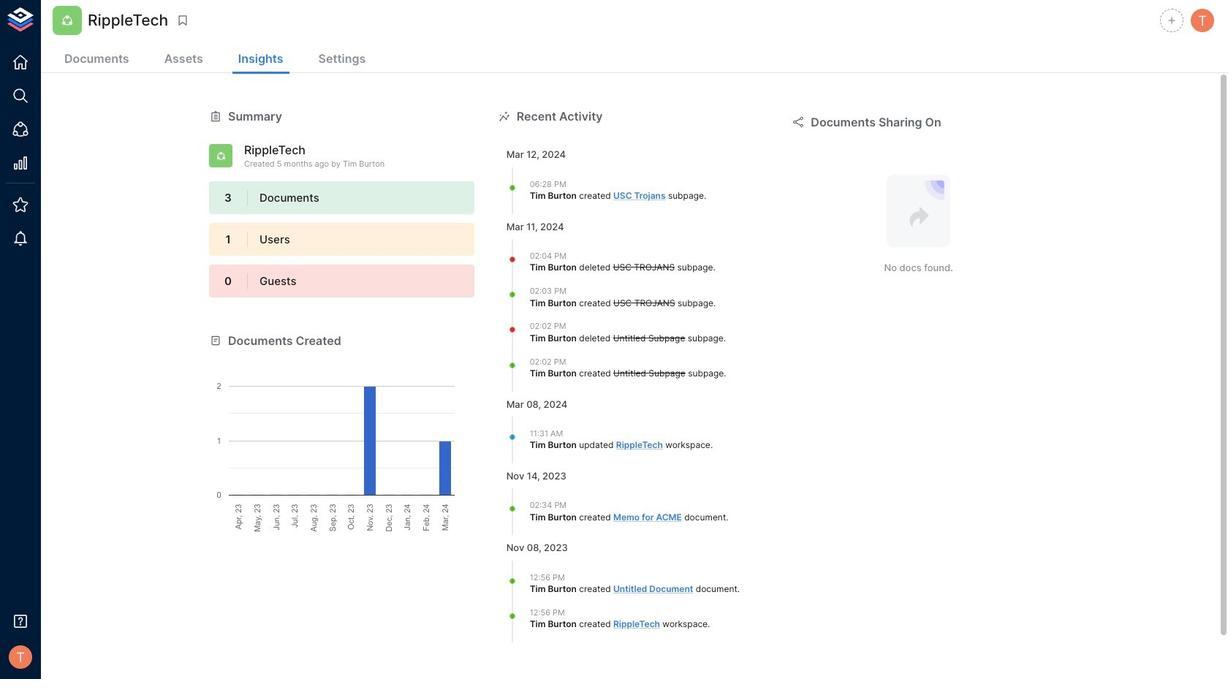 Task type: describe. For each thing, give the bounding box(es) containing it.
bookmark image
[[176, 14, 189, 27]]

a chart. image
[[209, 349, 475, 532]]

a chart. element
[[209, 349, 475, 532]]



Task type: vqa. For each thing, say whether or not it's contained in the screenshot.
a chart. 'image'
yes



